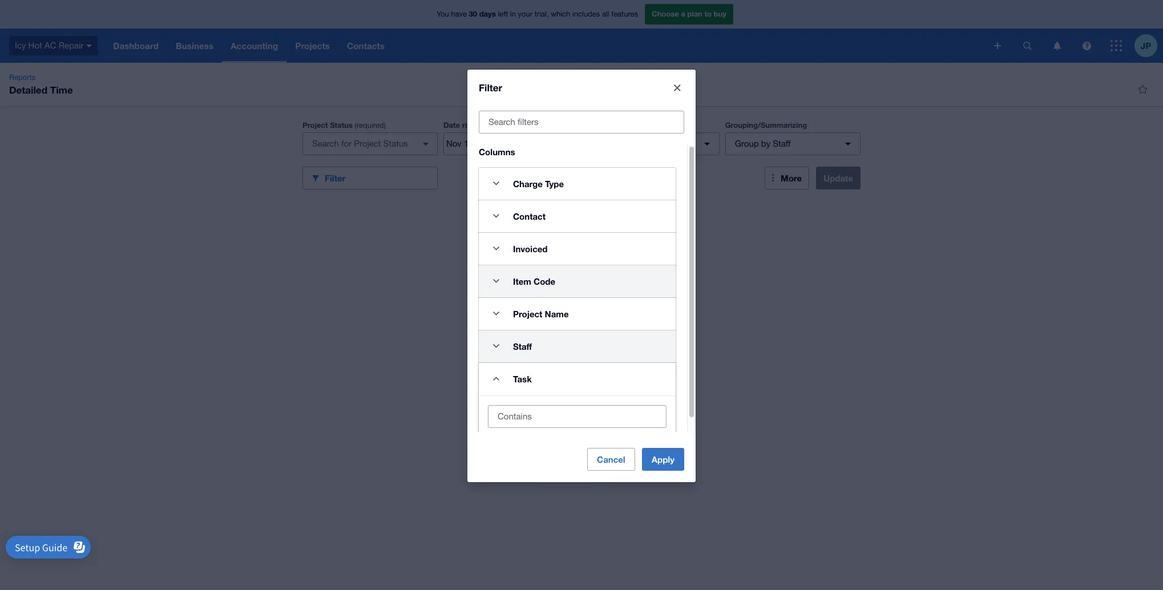 Task type: locate. For each thing, give the bounding box(es) containing it.
0 horizontal spatial svg image
[[86, 44, 92, 47]]

1 horizontal spatial filter
[[479, 81, 502, 93]]

expand image for item code
[[485, 270, 507, 293]]

item
[[513, 276, 531, 286]]

project
[[303, 120, 328, 130], [513, 309, 543, 319]]

0 vertical spatial staff
[[773, 139, 791, 148]]

task
[[513, 374, 532, 384]]

0 horizontal spatial svg image
[[1023, 41, 1032, 50]]

filter
[[479, 81, 502, 93], [325, 173, 346, 183]]

3 expand image from the top
[[485, 270, 507, 293]]

svg image
[[1111, 40, 1122, 51], [994, 42, 1001, 49], [86, 44, 92, 47]]

Select start date field
[[444, 133, 500, 155]]

apply button
[[642, 448, 684, 471]]

you
[[437, 10, 449, 18]]

reports link
[[5, 72, 40, 83]]

0 vertical spatial project
[[303, 120, 328, 130]]

1 expand image from the top
[[485, 205, 507, 227]]

staff up task
[[513, 341, 532, 351]]

type
[[545, 178, 564, 189]]

Search filters field
[[480, 111, 684, 133]]

expand image for invoiced
[[485, 237, 507, 260]]

collapse image
[[485, 367, 507, 390]]

2 horizontal spatial svg image
[[1083, 41, 1091, 50]]

ac
[[44, 40, 56, 50]]

contact
[[513, 211, 546, 221]]

1 horizontal spatial svg image
[[1054, 41, 1061, 50]]

expand image up collapse image
[[485, 335, 507, 358]]

0 horizontal spatial filter
[[325, 173, 346, 183]]

hot
[[28, 40, 42, 50]]

project status ( required )
[[303, 120, 386, 130]]

project left the name on the left bottom of the page
[[513, 309, 543, 319]]

svg image inside the icy hot ac repair popup button
[[86, 44, 92, 47]]

1 horizontal spatial project
[[513, 309, 543, 319]]

4 expand image from the top
[[485, 302, 507, 325]]

staff right by
[[773, 139, 791, 148]]

navigation
[[105, 29, 986, 63]]

charge type
[[513, 178, 564, 189]]

expand image for project name
[[485, 302, 507, 325]]

expand image left invoiced
[[485, 237, 507, 260]]

5 expand image from the top
[[485, 335, 507, 358]]

Select end date field
[[500, 133, 556, 155]]

jp
[[1141, 40, 1152, 51]]

0 horizontal spatial project
[[303, 120, 328, 130]]

(
[[355, 121, 357, 130]]

features
[[612, 10, 638, 18]]

includes
[[573, 10, 600, 18]]

1 vertical spatial filter
[[325, 173, 346, 183]]

project for project status ( required )
[[303, 120, 328, 130]]

expand image down expand image
[[485, 205, 507, 227]]

group by staff button
[[725, 132, 861, 155]]

date
[[443, 120, 460, 130]]

staff inside popup button
[[773, 139, 791, 148]]

svg image
[[1023, 41, 1032, 50], [1054, 41, 1061, 50], [1083, 41, 1091, 50]]

0 vertical spatial filter
[[479, 81, 502, 93]]

to
[[705, 9, 712, 18]]

2 expand image from the top
[[485, 237, 507, 260]]

filter down status
[[325, 173, 346, 183]]

your
[[518, 10, 533, 18]]

30
[[469, 9, 477, 18]]

reports detailed time
[[9, 73, 73, 96]]

project left status
[[303, 120, 328, 130]]

group
[[735, 139, 759, 148]]

project inside filter dialog
[[513, 309, 543, 319]]

1 vertical spatial staff
[[513, 341, 532, 351]]

required
[[357, 121, 384, 130]]

1 vertical spatial project
[[513, 309, 543, 319]]

icy hot ac repair button
[[0, 29, 105, 63]]

expand image left project name
[[485, 302, 507, 325]]

project for project name
[[513, 309, 543, 319]]

left
[[498, 10, 508, 18]]

0 horizontal spatial staff
[[513, 341, 532, 351]]

more button
[[765, 167, 810, 190]]

a
[[681, 9, 685, 18]]

range
[[462, 120, 483, 130]]

expand image left item
[[485, 270, 507, 293]]

1 horizontal spatial staff
[[773, 139, 791, 148]]

expand image
[[485, 205, 507, 227], [485, 237, 507, 260], [485, 270, 507, 293], [485, 302, 507, 325], [485, 335, 507, 358]]

staff
[[773, 139, 791, 148], [513, 341, 532, 351]]

plan
[[688, 9, 703, 18]]

filter up this
[[479, 81, 502, 93]]

detailed
[[9, 84, 47, 96]]

1 svg image from the left
[[1023, 41, 1032, 50]]

expand image for contact
[[485, 205, 507, 227]]

2 svg image from the left
[[1054, 41, 1061, 50]]

filter dialog
[[468, 69, 696, 483]]

choose
[[652, 9, 679, 18]]



Task type: vqa. For each thing, say whether or not it's contained in the screenshot.
Search for Accounts 'text box'
no



Task type: describe. For each thing, give the bounding box(es) containing it.
you have 30 days left in your trial, which includes all features
[[437, 9, 638, 18]]

month
[[502, 121, 524, 130]]

invoiced
[[513, 243, 548, 254]]

buy
[[714, 9, 727, 18]]

2 horizontal spatial svg image
[[1111, 40, 1122, 51]]

expand image for staff
[[485, 335, 507, 358]]

repair
[[59, 40, 84, 50]]

reports
[[9, 73, 35, 82]]

status
[[330, 120, 353, 130]]

filter inside dialog
[[479, 81, 502, 93]]

columns
[[479, 146, 515, 157]]

expand image
[[485, 172, 507, 195]]

trial,
[[535, 10, 549, 18]]

code
[[534, 276, 556, 286]]

project name
[[513, 309, 569, 319]]

item code
[[513, 276, 556, 286]]

by
[[761, 139, 771, 148]]

all
[[602, 10, 610, 18]]

in
[[510, 10, 516, 18]]

jp banner
[[0, 0, 1163, 63]]

have
[[451, 10, 467, 18]]

apply
[[652, 455, 675, 465]]

cancel
[[597, 455, 626, 465]]

update
[[824, 173, 853, 183]]

)
[[384, 121, 386, 130]]

cancel button
[[587, 448, 635, 471]]

navigation inside jp banner
[[105, 29, 986, 63]]

charge
[[513, 178, 543, 189]]

more
[[781, 173, 802, 183]]

jp button
[[1135, 29, 1163, 63]]

group by staff
[[735, 139, 791, 148]]

filter button
[[303, 167, 438, 190]]

days
[[479, 9, 496, 18]]

3 svg image from the left
[[1083, 41, 1091, 50]]

filter inside button
[[325, 173, 346, 183]]

date range this month
[[443, 120, 524, 130]]

close image
[[666, 76, 689, 99]]

icy hot ac repair
[[15, 40, 84, 50]]

name
[[545, 309, 569, 319]]

staff inside filter dialog
[[513, 341, 532, 351]]

1 horizontal spatial svg image
[[994, 42, 1001, 49]]

update button
[[816, 167, 861, 190]]

icy
[[15, 40, 26, 50]]

this
[[487, 121, 500, 130]]

which
[[551, 10, 570, 18]]

grouping/summarizing
[[725, 120, 807, 130]]

time
[[50, 84, 73, 96]]

Contains field
[[489, 406, 666, 427]]

choose a plan to buy
[[652, 9, 727, 18]]



